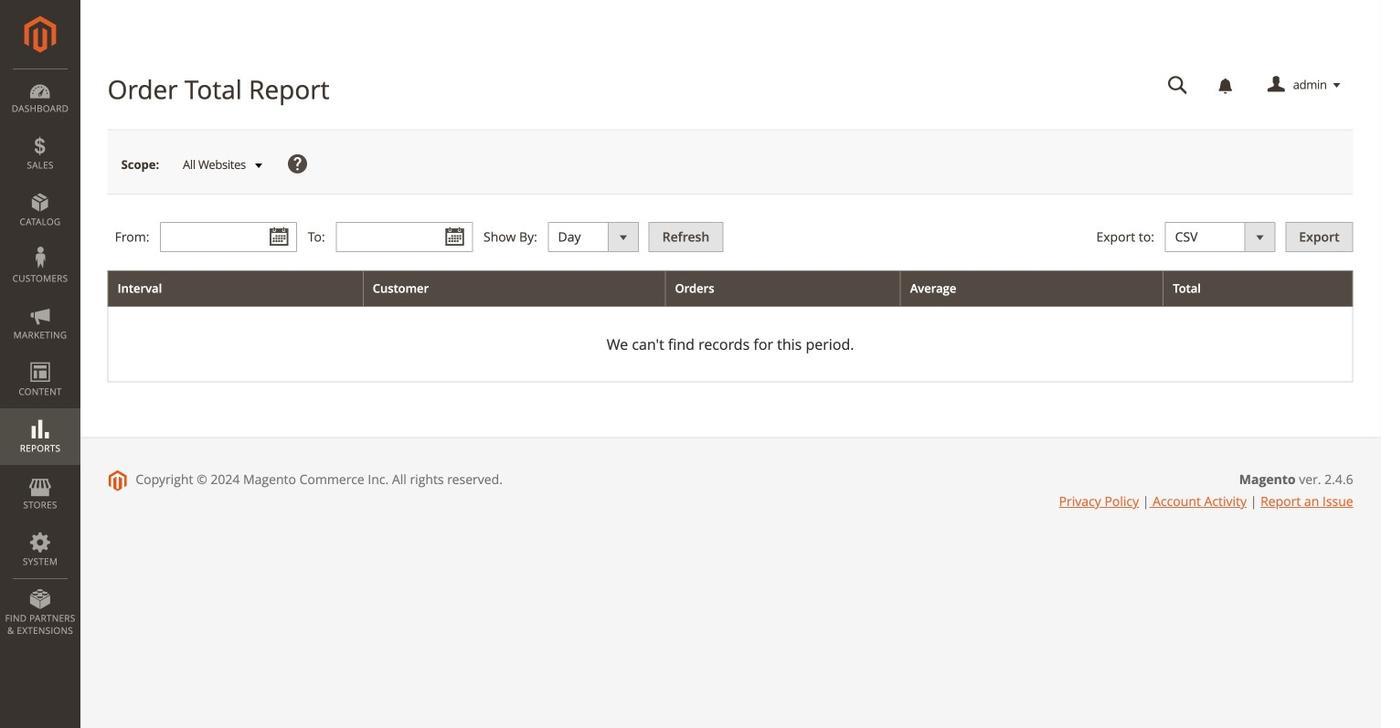 Task type: locate. For each thing, give the bounding box(es) containing it.
None text field
[[1155, 69, 1201, 101], [160, 222, 297, 253], [336, 222, 473, 253], [1155, 69, 1201, 101], [160, 222, 297, 253], [336, 222, 473, 253]]

menu bar
[[0, 69, 80, 647]]



Task type: describe. For each thing, give the bounding box(es) containing it.
magento admin panel image
[[24, 16, 56, 53]]



Task type: vqa. For each thing, say whether or not it's contained in the screenshot.
magento admin panel icon at left
yes



